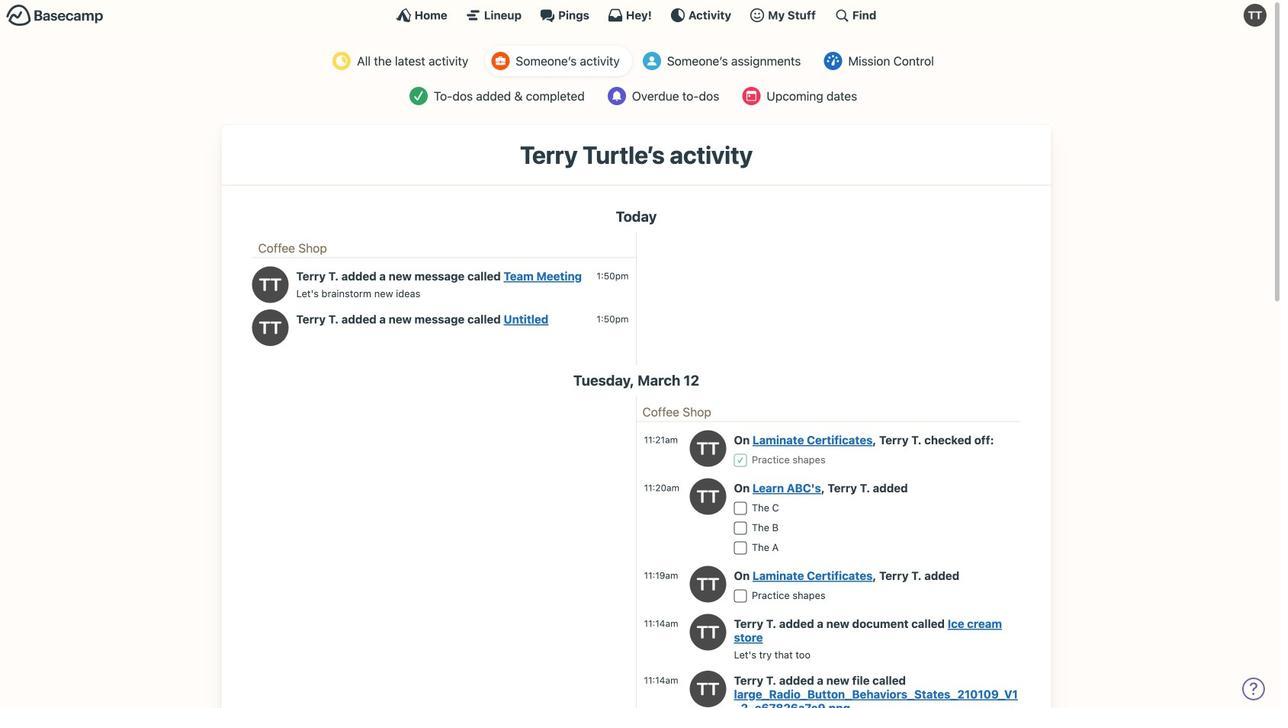 Task type: locate. For each thing, give the bounding box(es) containing it.
todo image
[[410, 87, 428, 105]]

1 vertical spatial terry turtle image
[[252, 310, 289, 346]]

terry turtle image
[[1244, 4, 1267, 27], [252, 310, 289, 346], [690, 671, 727, 708]]

terry turtle image for 11:20am element
[[690, 479, 727, 515]]

event image
[[743, 87, 761, 105]]

1 horizontal spatial terry turtle image
[[690, 671, 727, 708]]

1:50pm element
[[597, 271, 629, 281], [597, 314, 629, 324]]

0 vertical spatial 1:50pm element
[[597, 271, 629, 281]]

terry turtle image for 2nd 1:50pm element from the top
[[252, 310, 289, 346]]

terry turtle image for second 1:50pm element from the bottom
[[252, 267, 289, 303]]

11:20am element
[[644, 483, 680, 494]]

2 vertical spatial terry turtle image
[[690, 671, 727, 708]]

2 horizontal spatial terry turtle image
[[1244, 4, 1267, 27]]

person report image
[[492, 52, 510, 70]]

1 vertical spatial 11:14am element
[[644, 675, 679, 686]]

terry turtle image for 11:21am element
[[690, 431, 727, 467]]

switch accounts image
[[6, 4, 104, 27]]

11:14am element
[[644, 619, 679, 629], [644, 675, 679, 686]]

terry turtle image inside main element
[[1244, 4, 1267, 27]]

terry turtle image
[[252, 267, 289, 303], [690, 431, 727, 467], [690, 479, 727, 515], [690, 567, 727, 603], [690, 615, 727, 651]]

0 horizontal spatial terry turtle image
[[252, 310, 289, 346]]

0 vertical spatial 11:14am element
[[644, 619, 679, 629]]

1 vertical spatial 1:50pm element
[[597, 314, 629, 324]]

2 11:14am element from the top
[[644, 675, 679, 686]]

11:21am element
[[644, 435, 678, 445]]

activity report image
[[333, 52, 351, 70]]

0 vertical spatial terry turtle image
[[1244, 4, 1267, 27]]

terry turtle image for first 11:14am element from the top of the page
[[690, 615, 727, 651]]



Task type: describe. For each thing, give the bounding box(es) containing it.
terry turtle image for 11:19am "element"
[[690, 567, 727, 603]]

reminder image
[[608, 87, 626, 105]]

terry turtle image for 2nd 11:14am element from the top of the page
[[690, 671, 727, 708]]

gauge image
[[824, 52, 843, 70]]

1 1:50pm element from the top
[[597, 271, 629, 281]]

keyboard shortcut: ⌘ + / image
[[835, 8, 850, 23]]

assignment image
[[643, 52, 661, 70]]

11:19am element
[[644, 571, 679, 581]]

main element
[[0, 0, 1273, 30]]

1 11:14am element from the top
[[644, 619, 679, 629]]

2 1:50pm element from the top
[[597, 314, 629, 324]]



Task type: vqa. For each thing, say whether or not it's contained in the screenshot.
the top and
no



